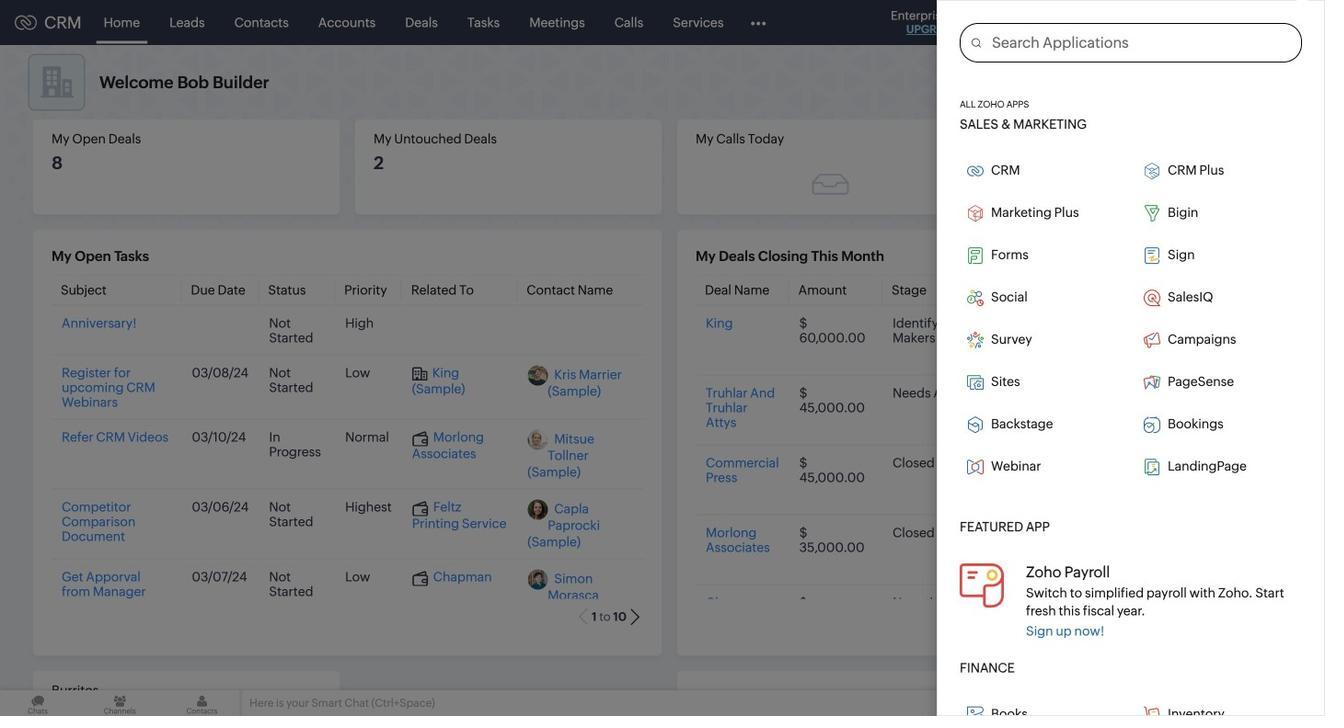 Task type: locate. For each thing, give the bounding box(es) containing it.
profile image
[[1242, 8, 1272, 37]]

search element
[[1046, 0, 1084, 45]]

signals image
[[1095, 15, 1108, 30]]

Search Applications text field
[[981, 24, 1301, 61]]

logo image
[[15, 15, 37, 30]]

contacts image
[[164, 691, 240, 717]]



Task type: vqa. For each thing, say whether or not it's contained in the screenshot.
Calendar image
yes



Task type: describe. For each thing, give the bounding box(es) containing it.
profile element
[[1231, 0, 1283, 45]]

signals element
[[1084, 0, 1119, 45]]

channels image
[[82, 691, 158, 717]]

chats image
[[0, 691, 76, 717]]

calendar image
[[1130, 15, 1146, 30]]

search image
[[1057, 15, 1073, 30]]

zoho payroll image
[[960, 564, 1004, 608]]



